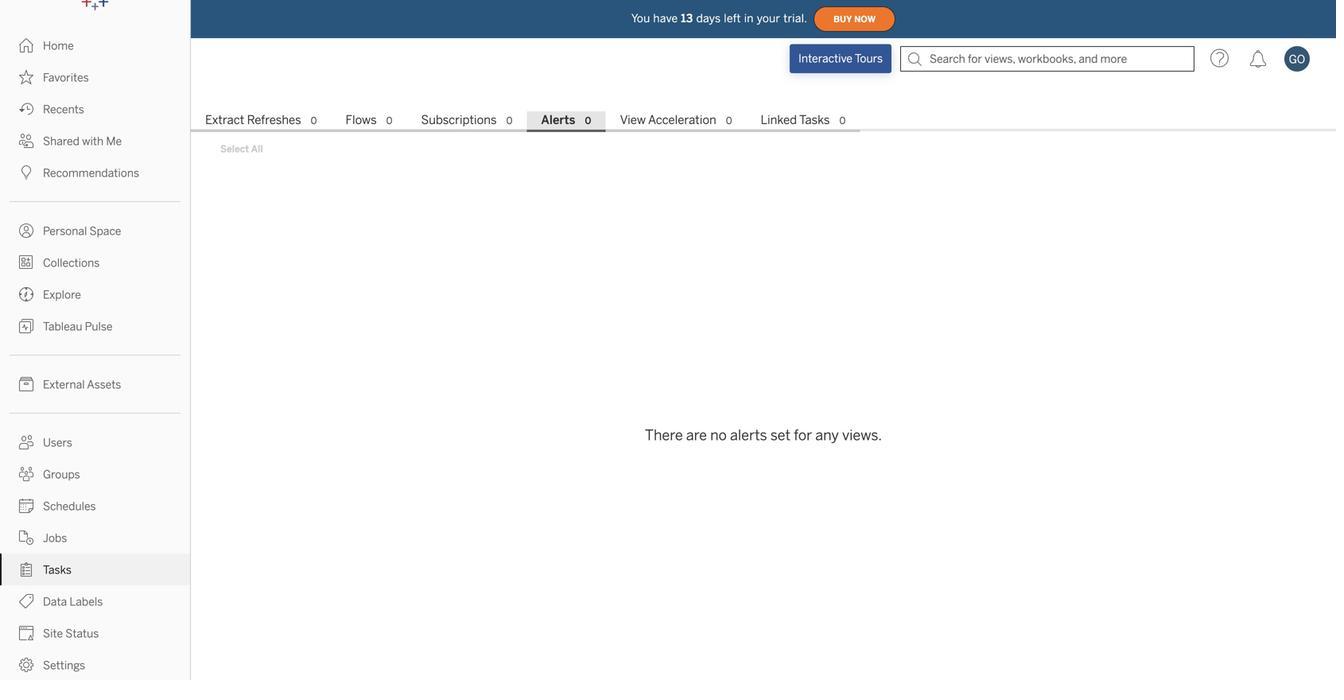 Task type: locate. For each thing, give the bounding box(es) containing it.
0 right flows
[[386, 115, 393, 127]]

13
[[681, 12, 693, 25]]

tasks down jobs
[[43, 564, 72, 577]]

there are no alerts set for any views.
[[645, 427, 883, 444]]

0 right linked tasks
[[840, 115, 846, 127]]

data labels link
[[0, 586, 190, 617]]

there
[[645, 427, 683, 444]]

main navigation. press the up and down arrow keys to access links. element
[[0, 29, 190, 680]]

pulse
[[85, 320, 113, 333]]

extract refreshes
[[205, 113, 301, 127]]

0 right the acceleration
[[726, 115, 733, 127]]

tasks inside sub-spaces tab list
[[800, 113, 830, 127]]

navigation containing extract refreshes
[[191, 108, 1337, 132]]

0
[[311, 115, 317, 127], [386, 115, 393, 127], [507, 115, 513, 127], [585, 115, 592, 127], [726, 115, 733, 127], [840, 115, 846, 127]]

there are no alerts set for any views. main content
[[191, 80, 1337, 680]]

trial.
[[784, 12, 808, 25]]

for
[[794, 427, 813, 444]]

refreshes
[[247, 113, 301, 127]]

0 left alerts
[[507, 115, 513, 127]]

explore
[[43, 288, 81, 302]]

navigation
[[191, 108, 1337, 132]]

4 0 from the left
[[585, 115, 592, 127]]

acceleration
[[649, 113, 717, 127]]

0 right alerts
[[585, 115, 592, 127]]

you
[[632, 12, 650, 25]]

1 0 from the left
[[311, 115, 317, 127]]

tasks
[[800, 113, 830, 127], [43, 564, 72, 577]]

0 horizontal spatial tasks
[[43, 564, 72, 577]]

with
[[82, 135, 104, 148]]

data labels
[[43, 596, 103, 609]]

5 0 from the left
[[726, 115, 733, 127]]

tasks right linked
[[800, 113, 830, 127]]

0 for view acceleration
[[726, 115, 733, 127]]

shared
[[43, 135, 80, 148]]

tasks inside main navigation. press the up and down arrow keys to access links. element
[[43, 564, 72, 577]]

you have 13 days left in your trial.
[[632, 12, 808, 25]]

status
[[65, 627, 99, 641]]

select all
[[220, 143, 263, 155]]

personal space link
[[0, 215, 190, 247]]

3 0 from the left
[[507, 115, 513, 127]]

0 right refreshes
[[311, 115, 317, 127]]

alerts
[[730, 427, 768, 444]]

data
[[43, 596, 67, 609]]

flows
[[346, 113, 377, 127]]

select all button
[[210, 139, 273, 158]]

buy now
[[834, 14, 876, 24]]

2 0 from the left
[[386, 115, 393, 127]]

extract
[[205, 113, 244, 127]]

tableau pulse
[[43, 320, 113, 333]]

0 vertical spatial tasks
[[800, 113, 830, 127]]

1 vertical spatial tasks
[[43, 564, 72, 577]]

personal space
[[43, 225, 121, 238]]

site status
[[43, 627, 99, 641]]

0 for subscriptions
[[507, 115, 513, 127]]

any
[[816, 427, 839, 444]]

left
[[724, 12, 741, 25]]

labels
[[69, 596, 103, 609]]

jobs link
[[0, 522, 190, 554]]

users
[[43, 436, 72, 450]]

groups link
[[0, 458, 190, 490]]

1 horizontal spatial tasks
[[800, 113, 830, 127]]

all
[[251, 143, 263, 155]]

your
[[757, 12, 781, 25]]

Search for views, workbooks, and more text field
[[901, 46, 1195, 72]]

tableau pulse link
[[0, 310, 190, 342]]

collections
[[43, 257, 100, 270]]

views.
[[843, 427, 883, 444]]

6 0 from the left
[[840, 115, 846, 127]]

alerts
[[541, 113, 576, 127]]

space
[[90, 225, 121, 238]]



Task type: vqa. For each thing, say whether or not it's contained in the screenshot.
flow image
no



Task type: describe. For each thing, give the bounding box(es) containing it.
me
[[106, 135, 122, 148]]

tableau
[[43, 320, 82, 333]]

days
[[697, 12, 721, 25]]

set
[[771, 427, 791, 444]]

groups
[[43, 468, 80, 481]]

recents
[[43, 103, 84, 116]]

users link
[[0, 427, 190, 458]]

buy now button
[[814, 6, 896, 32]]

jobs
[[43, 532, 67, 545]]

personal
[[43, 225, 87, 238]]

external assets
[[43, 378, 121, 392]]

now
[[855, 14, 876, 24]]

recommendations
[[43, 167, 139, 180]]

shared with me link
[[0, 125, 190, 157]]

settings
[[43, 659, 85, 672]]

have
[[654, 12, 678, 25]]

0 for flows
[[386, 115, 393, 127]]

site
[[43, 627, 63, 641]]

recents link
[[0, 93, 190, 125]]

site status link
[[0, 617, 190, 649]]

external
[[43, 378, 85, 392]]

linked
[[761, 113, 797, 127]]

favorites
[[43, 71, 89, 84]]

subscriptions
[[421, 113, 497, 127]]

are
[[687, 427, 707, 444]]

shared with me
[[43, 135, 122, 148]]

view
[[620, 113, 646, 127]]

recommendations link
[[0, 157, 190, 189]]

interactive
[[799, 52, 853, 65]]

schedules
[[43, 500, 96, 513]]

favorites link
[[0, 61, 190, 93]]

home
[[43, 39, 74, 53]]

interactive tours
[[799, 52, 883, 65]]

0 for alerts
[[585, 115, 592, 127]]

sub-spaces tab list
[[191, 111, 1337, 132]]

buy
[[834, 14, 852, 24]]

view acceleration
[[620, 113, 717, 127]]

assets
[[87, 378, 121, 392]]

home link
[[0, 29, 190, 61]]

linked tasks
[[761, 113, 830, 127]]

settings link
[[0, 649, 190, 680]]

external assets link
[[0, 368, 190, 400]]

0 for linked tasks
[[840, 115, 846, 127]]

tasks link
[[0, 554, 190, 586]]

schedules link
[[0, 490, 190, 522]]

select
[[220, 143, 249, 155]]

no
[[711, 427, 727, 444]]

collections link
[[0, 247, 190, 279]]

explore link
[[0, 279, 190, 310]]

0 for extract refreshes
[[311, 115, 317, 127]]

tours
[[855, 52, 883, 65]]

in
[[745, 12, 754, 25]]



